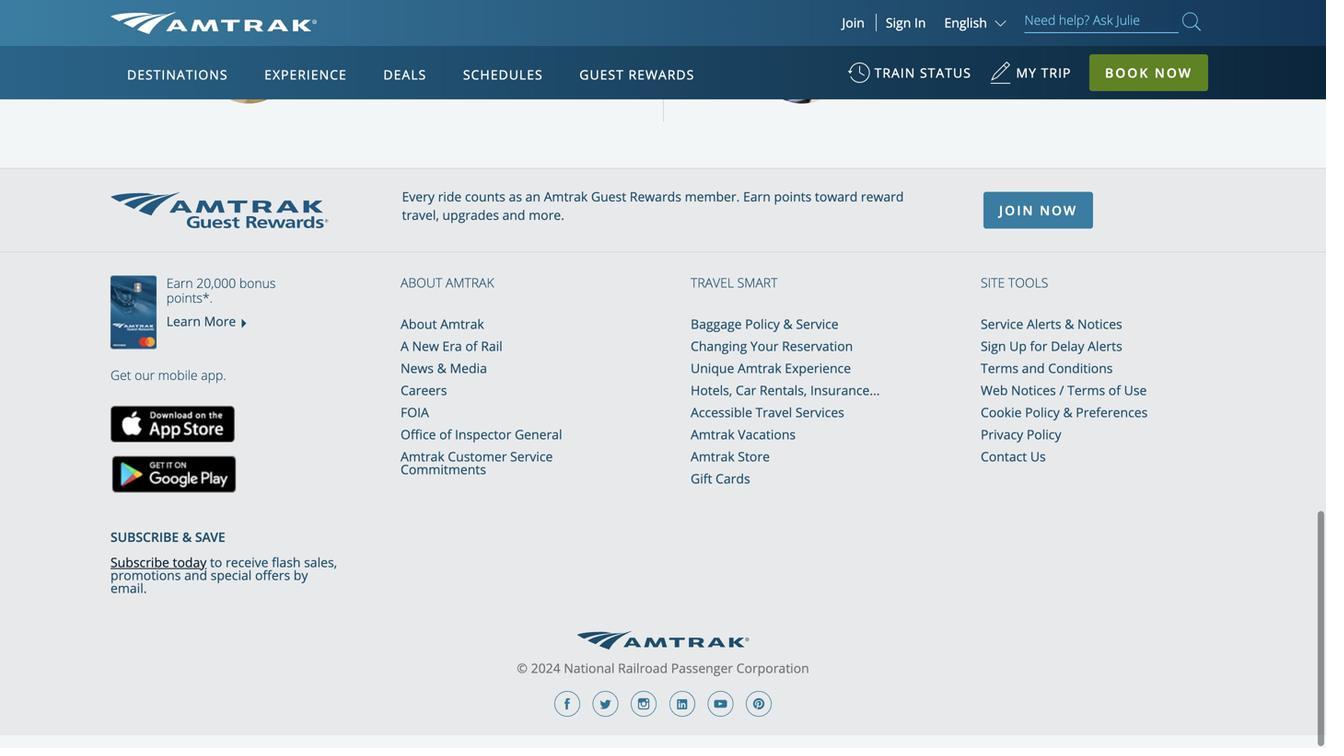 Task type: locate. For each thing, give the bounding box(es) containing it.
experience inside popup button
[[264, 66, 347, 83]]

trusted
[[432, 60, 479, 78]]

unique
[[691, 360, 734, 377]]

car up accessible travel services link
[[736, 382, 756, 399]]

careers
[[401, 382, 447, 399]]

0 horizontal spatial experience
[[264, 66, 347, 83]]

an
[[525, 188, 541, 205]]

great prices with trusted hotel brands link
[[318, 60, 571, 91]]

2 vertical spatial policy
[[1027, 426, 1061, 444]]

and inside every ride counts as an amtrak guest rewards member. earn points toward reward travel, upgrades and more.
[[502, 206, 525, 224]]

about amtrak
[[401, 274, 494, 292]]

0 vertical spatial about
[[401, 274, 442, 292]]

changing
[[691, 338, 747, 355]]

1 vertical spatial car
[[736, 382, 756, 399]]

earn left 20,000 on the top left of the page
[[166, 275, 193, 292]]

for
[[1030, 338, 1047, 355]]

hotels, car rentals, insurance... link
[[691, 382, 880, 399]]

0 vertical spatial of
[[465, 338, 478, 355]]

and down for
[[1022, 360, 1045, 377]]

vehicles
[[954, 67, 1006, 84]]

changing your reservation link
[[691, 338, 853, 355]]

now
[[1155, 64, 1193, 81]]

rewards inside popup button
[[629, 66, 695, 83]]

rentals,
[[760, 382, 807, 399]]

sign left "in"
[[886, 14, 911, 31]]

amtrak image up 'destinations' 'popup button'
[[111, 12, 317, 34]]

join now
[[999, 202, 1078, 219]]

new
[[412, 338, 439, 355]]

1 vertical spatial of
[[1109, 382, 1121, 399]]

of right era at the left top of page
[[465, 338, 478, 355]]

amtrak guest rewards image
[[111, 193, 328, 229]]

0 vertical spatial alerts
[[1027, 316, 1061, 333]]

hotels,
[[691, 382, 732, 399]]

& up delay
[[1065, 316, 1074, 333]]

ride
[[438, 188, 462, 205]]

terms up web
[[981, 360, 1019, 377]]

cookie
[[981, 404, 1022, 422]]

1 horizontal spatial terms
[[1067, 382, 1105, 399]]

a up train status
[[923, 30, 934, 60]]

join button
[[831, 14, 877, 31]]

0 horizontal spatial service
[[510, 448, 553, 466]]

and inside service alerts & notices sign up for delay alerts terms and conditions web notices / terms of use cookie policy & preferences privacy policy contact us
[[1022, 360, 1045, 377]]

book
[[318, 24, 368, 54]]

1 horizontal spatial and
[[502, 206, 525, 224]]

amtrak on facebook image
[[554, 691, 580, 717]]

rent a car find reliable vehicles at great prices
[[871, 30, 1102, 84]]

sign in
[[886, 14, 926, 31]]

travel,
[[402, 206, 439, 224]]

alerts up for
[[1027, 316, 1061, 333]]

2024
[[531, 660, 560, 677]]

amtrak image
[[111, 12, 317, 34], [577, 632, 749, 650]]

earn left points
[[743, 188, 771, 205]]

points
[[774, 188, 812, 205]]

0 horizontal spatial car
[[736, 382, 756, 399]]

accessible
[[691, 404, 752, 422]]

application
[[179, 154, 621, 412]]

sign
[[886, 14, 911, 31], [981, 338, 1006, 355]]

0 vertical spatial rewards
[[629, 66, 695, 83]]

join left now
[[999, 202, 1035, 219]]

0 horizontal spatial a
[[374, 24, 386, 54]]

hotel
[[483, 60, 516, 78]]

points*.
[[166, 289, 213, 307]]

store
[[738, 448, 770, 466]]

& inside about amtrak a new era of rail news & media careers foia office of inspector general amtrak customer service commitments
[[437, 360, 446, 377]]

service inside baggage policy & service changing your reservation unique amtrak experience hotels, car rentals, insurance... accessible travel services amtrak vacations amtrak store gift cards
[[796, 316, 839, 333]]

hotels image
[[203, 12, 295, 104]]

amtrak up about amtrak link
[[446, 274, 494, 292]]

of left use
[[1109, 382, 1121, 399]]

amtrak on twitter image
[[593, 691, 618, 717]]

experience down reservation
[[785, 360, 851, 377]]

0 vertical spatial travel
[[691, 274, 734, 292]]

about inside about amtrak a new era of rail news & media careers foia office of inspector general amtrak customer service commitments
[[401, 316, 437, 333]]

use
[[1124, 382, 1147, 399]]

2 horizontal spatial of
[[1109, 382, 1121, 399]]

terms
[[981, 360, 1019, 377], [1067, 382, 1105, 399]]

amtrak up era at the left top of page
[[440, 316, 484, 333]]

foia
[[401, 404, 429, 422]]

deals button
[[376, 49, 434, 100]]

&
[[783, 316, 793, 333], [1065, 316, 1074, 333], [437, 360, 446, 377], [1063, 404, 1073, 422], [182, 529, 192, 546]]

and left to
[[184, 567, 207, 584]]

travel up vacations
[[756, 404, 792, 422]]

every ride counts as an amtrak guest rewards member. earn points toward reward travel, upgrades and more.
[[402, 188, 904, 224]]

alerts
[[1027, 316, 1061, 333], [1088, 338, 1122, 355]]

a inside book a hotel great prices with trusted hotel brands
[[374, 24, 386, 54]]

amtrak store link
[[691, 448, 770, 466]]

1 vertical spatial notices
[[1011, 382, 1056, 399]]

save
[[195, 529, 225, 546]]

amtrak on instagram image
[[631, 691, 657, 717]]

car
[[940, 30, 974, 60], [736, 382, 756, 399]]

terms down 'conditions'
[[1067, 382, 1105, 399]]

0 vertical spatial experience
[[264, 66, 347, 83]]

policy up your
[[745, 316, 780, 333]]

footer containing every ride counts as an amtrak guest rewards member. earn points toward reward travel, upgrades and more.
[[0, 168, 1326, 736]]

banner containing join
[[0, 0, 1326, 425]]

experience
[[264, 66, 347, 83], [785, 360, 851, 377]]

about
[[401, 274, 442, 292], [401, 316, 437, 333]]

1 horizontal spatial service
[[796, 316, 839, 333]]

by
[[294, 567, 308, 584]]

prices left with
[[357, 60, 396, 78]]

1 vertical spatial terms
[[1067, 382, 1105, 399]]

0 vertical spatial join
[[842, 14, 865, 31]]

1 vertical spatial travel
[[756, 404, 792, 422]]

privacy
[[981, 426, 1023, 444]]

2 vertical spatial and
[[184, 567, 207, 584]]

car inside baggage policy & service changing your reservation unique amtrak experience hotels, car rentals, insurance... accessible travel services amtrak vacations amtrak store gift cards
[[736, 382, 756, 399]]

1 horizontal spatial experience
[[785, 360, 851, 377]]

reliable
[[902, 67, 951, 84]]

amtrak guest rewards preferred mastercard image
[[111, 276, 166, 350]]

0 vertical spatial terms
[[981, 360, 1019, 377]]

amtrak image up the © 2024 national railroad passenger corporation
[[577, 632, 749, 650]]

guest rewards
[[579, 66, 695, 83]]

travel up baggage
[[691, 274, 734, 292]]

car inside rent a car find reliable vehicles at great prices
[[940, 30, 974, 60]]

1 horizontal spatial join
[[999, 202, 1035, 219]]

book
[[1105, 64, 1150, 81]]

1 about from the top
[[401, 274, 442, 292]]

0 horizontal spatial prices
[[357, 60, 396, 78]]

sign inside service alerts & notices sign up for delay alerts terms and conditions web notices / terms of use cookie policy & preferences privacy policy contact us
[[981, 338, 1006, 355]]

rail
[[481, 338, 503, 355]]

2 vertical spatial of
[[439, 426, 452, 444]]

find reliable vehicles at great prices link
[[871, 67, 1121, 84]]

insurance...
[[810, 382, 880, 399]]

1 vertical spatial join
[[999, 202, 1035, 219]]

amtrak on linkedin image
[[669, 691, 695, 717]]

preferences
[[1076, 404, 1148, 422]]

Please enter your search item search field
[[1024, 9, 1179, 33]]

1 horizontal spatial sign
[[981, 338, 1006, 355]]

amtrak up more.
[[544, 188, 588, 205]]

join inside footer
[[999, 202, 1035, 219]]

counts
[[465, 188, 505, 205]]

©
[[517, 660, 528, 677]]

banner
[[0, 0, 1326, 425]]

0 vertical spatial policy
[[745, 316, 780, 333]]

amtrak inside every ride counts as an amtrak guest rewards member. earn points toward reward travel, upgrades and more.
[[544, 188, 588, 205]]

0 vertical spatial car
[[940, 30, 974, 60]]

and down the as
[[502, 206, 525, 224]]

experience inside baggage policy & service changing your reservation unique amtrak experience hotels, car rentals, insurance... accessible travel services amtrak vacations amtrak store gift cards
[[785, 360, 851, 377]]

guest rewards button
[[572, 49, 702, 100]]

2 about from the top
[[401, 316, 437, 333]]

1 vertical spatial amtrak image
[[577, 632, 749, 650]]

rewards inside every ride counts as an amtrak guest rewards member. earn points toward reward travel, upgrades and more.
[[630, 188, 681, 205]]

about up "new"
[[401, 316, 437, 333]]

app.
[[201, 367, 226, 384]]

rewards
[[629, 66, 695, 83], [630, 188, 681, 205]]

1 vertical spatial experience
[[785, 360, 851, 377]]

privacy policy link
[[981, 426, 1061, 444]]

1 horizontal spatial travel
[[756, 404, 792, 422]]

car up status at right
[[940, 30, 974, 60]]

my
[[1016, 64, 1037, 81]]

travel inside baggage policy & service changing your reservation unique amtrak experience hotels, car rentals, insurance... accessible travel services amtrak vacations amtrak store gift cards
[[756, 404, 792, 422]]

1 vertical spatial sign
[[981, 338, 1006, 355]]

guest
[[579, 66, 624, 83], [591, 188, 626, 205]]

0 horizontal spatial terms
[[981, 360, 1019, 377]]

policy up "us"
[[1027, 426, 1061, 444]]

1 vertical spatial earn
[[166, 275, 193, 292]]

0 vertical spatial guest
[[579, 66, 624, 83]]

2 horizontal spatial service
[[981, 316, 1023, 333]]

general
[[515, 426, 562, 444]]

about for about amtrak
[[401, 274, 442, 292]]

amtrak down office
[[401, 448, 444, 466]]

1 vertical spatial alerts
[[1088, 338, 1122, 355]]

0 horizontal spatial sign
[[886, 14, 911, 31]]

0 vertical spatial earn
[[743, 188, 771, 205]]

0 horizontal spatial of
[[439, 426, 452, 444]]

media
[[450, 360, 487, 377]]

service down general
[[510, 448, 553, 466]]

policy
[[745, 316, 780, 333], [1025, 404, 1060, 422], [1027, 426, 1061, 444]]

0 horizontal spatial and
[[184, 567, 207, 584]]

join
[[842, 14, 865, 31], [999, 202, 1035, 219]]

1 horizontal spatial car
[[940, 30, 974, 60]]

policy down "/" at bottom
[[1025, 404, 1060, 422]]

1 vertical spatial and
[[1022, 360, 1045, 377]]

learn more link
[[166, 312, 236, 330]]

0 horizontal spatial join
[[842, 14, 865, 31]]

join left rent
[[842, 14, 865, 31]]

sign left up
[[981, 338, 1006, 355]]

& up changing your reservation link
[[783, 316, 793, 333]]

subscribe
[[111, 529, 179, 546]]

& inside baggage policy & service changing your reservation unique amtrak experience hotels, car rentals, insurance... accessible travel services amtrak vacations amtrak store gift cards
[[783, 316, 793, 333]]

email.
[[111, 580, 147, 597]]

notices
[[1077, 316, 1122, 333], [1011, 382, 1056, 399]]

0 vertical spatial notices
[[1077, 316, 1122, 333]]

1 horizontal spatial earn
[[743, 188, 771, 205]]

1 vertical spatial about
[[401, 316, 437, 333]]

about up about amtrak link
[[401, 274, 442, 292]]

service up up
[[981, 316, 1023, 333]]

alerts up 'conditions'
[[1088, 338, 1122, 355]]

1 vertical spatial rewards
[[630, 188, 681, 205]]

1 horizontal spatial of
[[465, 338, 478, 355]]

site tools
[[981, 274, 1048, 292]]

experience down book
[[264, 66, 347, 83]]

1 horizontal spatial prices
[[1064, 67, 1102, 84]]

0 horizontal spatial travel
[[691, 274, 734, 292]]

0 vertical spatial and
[[502, 206, 525, 224]]

regions map image
[[179, 154, 621, 412]]

railroad
[[618, 660, 668, 677]]

of right office
[[439, 426, 452, 444]]

0 horizontal spatial amtrak image
[[111, 12, 317, 34]]

of inside service alerts & notices sign up for delay alerts terms and conditions web notices / terms of use cookie policy & preferences privacy policy contact us
[[1109, 382, 1121, 399]]

notices down terms and conditions link
[[1011, 382, 1056, 399]]

& down a new era of rail link
[[437, 360, 446, 377]]

0 horizontal spatial earn
[[166, 275, 193, 292]]

news
[[401, 360, 434, 377]]

a inside rent a car find reliable vehicles at great prices
[[923, 30, 934, 60]]

prices right great at the right
[[1064, 67, 1102, 84]]

service up reservation
[[796, 316, 839, 333]]

0 horizontal spatial alerts
[[1027, 316, 1061, 333]]

1 horizontal spatial a
[[923, 30, 934, 60]]

tools
[[1008, 274, 1048, 292]]

a right book
[[374, 24, 386, 54]]

footer
[[0, 168, 1326, 736], [111, 493, 345, 597]]

1 vertical spatial guest
[[591, 188, 626, 205]]

2 horizontal spatial and
[[1022, 360, 1045, 377]]

and
[[502, 206, 525, 224], [1022, 360, 1045, 377], [184, 567, 207, 584]]

0 vertical spatial sign
[[886, 14, 911, 31]]

gift
[[691, 470, 712, 488]]

notices up delay
[[1077, 316, 1122, 333]]



Task type: describe. For each thing, give the bounding box(es) containing it.
a new era of rail link
[[401, 338, 503, 355]]

1 vertical spatial policy
[[1025, 404, 1060, 422]]

experience button
[[257, 49, 354, 100]]

and inside to receive flash sales, promotions and special offers by email.
[[184, 567, 207, 584]]

hotel
[[391, 24, 445, 54]]

corporation
[[736, 660, 809, 677]]

baggage policy & service link
[[691, 316, 839, 333]]

more.
[[529, 206, 564, 224]]

cookie policy & preferences link
[[981, 404, 1148, 422]]

amtrak down the accessible
[[691, 426, 735, 444]]

1 horizontal spatial amtrak image
[[577, 632, 749, 650]]

flash
[[272, 554, 301, 571]]

english button
[[944, 14, 1011, 31]]

trip
[[1041, 64, 1071, 81]]

a for book
[[374, 24, 386, 54]]

amtrak on youtube image
[[708, 691, 733, 717]]

our
[[135, 367, 155, 384]]

get
[[111, 367, 131, 384]]

find
[[871, 67, 899, 84]]

offers
[[255, 567, 290, 584]]

reservation
[[782, 338, 853, 355]]

cars image
[[756, 12, 848, 104]]

news & media link
[[401, 360, 487, 377]]

& down the web notices / terms of use link
[[1063, 404, 1073, 422]]

guest inside every ride counts as an amtrak guest rewards member. earn points toward reward travel, upgrades and more.
[[591, 188, 626, 205]]

at
[[1010, 67, 1023, 84]]

join for join
[[842, 14, 865, 31]]

20,000
[[196, 275, 236, 292]]

join for join now
[[999, 202, 1035, 219]]

baggage
[[691, 316, 742, 333]]

up
[[1009, 338, 1027, 355]]

earn inside earn 20,000 bonus points*. learn more
[[166, 275, 193, 292]]

learn
[[166, 312, 201, 330]]

about amtrak a new era of rail news & media careers foia office of inspector general amtrak customer service commitments
[[401, 316, 562, 479]]

earn 20,000 bonus points*. learn more
[[166, 275, 276, 330]]

mobile
[[158, 367, 198, 384]]

a
[[401, 338, 409, 355]]

us
[[1030, 448, 1046, 466]]

amtrak vacations link
[[691, 426, 796, 444]]

about for about amtrak a new era of rail news & media careers foia office of inspector general amtrak customer service commitments
[[401, 316, 437, 333]]

english
[[944, 14, 987, 31]]

amtrak up gift cards link
[[691, 448, 735, 466]]

service alerts & notices sign up for delay alerts terms and conditions web notices / terms of use cookie policy & preferences privacy policy contact us
[[981, 316, 1148, 466]]

passenger
[[671, 660, 733, 677]]

brands
[[318, 73, 363, 91]]

0 vertical spatial amtrak image
[[111, 12, 317, 34]]

gift cards link
[[691, 470, 750, 488]]

train status
[[875, 64, 971, 81]]

footer containing subscribe & save
[[111, 493, 345, 597]]

prices inside rent a car find reliable vehicles at great prices
[[1064, 67, 1102, 84]]

1 horizontal spatial alerts
[[1088, 338, 1122, 355]]

/
[[1059, 382, 1064, 399]]

inspector
[[455, 426, 511, 444]]

train
[[875, 64, 916, 81]]

in
[[914, 14, 926, 31]]

sign in button
[[886, 14, 926, 31]]

contact us link
[[981, 448, 1046, 466]]

© 2024 national railroad passenger corporation
[[517, 660, 809, 677]]

get our mobile app.
[[111, 367, 226, 384]]

office of inspector general link
[[401, 426, 562, 444]]

status
[[920, 64, 971, 81]]

smart
[[737, 274, 778, 292]]

great
[[318, 60, 354, 78]]

prices inside book a hotel great prices with trusted hotel brands
[[357, 60, 396, 78]]

a for rent
[[923, 30, 934, 60]]

book a hotel great prices with trusted hotel brands
[[318, 24, 516, 91]]

1 horizontal spatial notices
[[1077, 316, 1122, 333]]

your
[[750, 338, 779, 355]]

join now link
[[984, 192, 1093, 229]]

my trip
[[1016, 64, 1071, 81]]

& left save on the bottom left of page
[[182, 529, 192, 546]]

services
[[795, 404, 844, 422]]

sign inside banner
[[886, 14, 911, 31]]

pinterest image
[[746, 691, 772, 717]]

today
[[173, 554, 207, 571]]

rent
[[871, 30, 917, 60]]

amtrak down your
[[738, 360, 782, 377]]

to
[[210, 554, 222, 571]]

to receive flash sales, promotions and special offers by email.
[[111, 554, 337, 597]]

subscribe
[[111, 554, 169, 571]]

search icon image
[[1182, 9, 1201, 34]]

contact
[[981, 448, 1027, 466]]

0 horizontal spatial notices
[[1011, 382, 1056, 399]]

era
[[442, 338, 462, 355]]

delay
[[1051, 338, 1084, 355]]

as
[[509, 188, 522, 205]]

guest inside 'guest rewards' popup button
[[579, 66, 624, 83]]

subscribe today
[[111, 554, 207, 571]]

subscribe & save
[[111, 529, 225, 546]]

conditions
[[1048, 360, 1113, 377]]

vacations
[[738, 426, 796, 444]]

baggage policy & service changing your reservation unique amtrak experience hotels, car rentals, insurance... accessible travel services amtrak vacations amtrak store gift cards
[[691, 316, 880, 488]]

earn inside every ride counts as an amtrak guest rewards member. earn points toward reward travel, upgrades and more.
[[743, 188, 771, 205]]

toward
[[815, 188, 858, 205]]

receive
[[226, 554, 268, 571]]

policy inside baggage policy & service changing your reservation unique amtrak experience hotels, car rentals, insurance... accessible travel services amtrak vacations amtrak store gift cards
[[745, 316, 780, 333]]

service inside service alerts & notices sign up for delay alerts terms and conditions web notices / terms of use cookie policy & preferences privacy policy contact us
[[981, 316, 1023, 333]]

site
[[981, 274, 1005, 292]]

service inside about amtrak a new era of rail news & media careers foia office of inspector general amtrak customer service commitments
[[510, 448, 553, 466]]

amtrak customer service commitments link
[[401, 448, 553, 479]]

upgrades
[[442, 206, 499, 224]]

schedules
[[463, 66, 543, 83]]

destinations
[[127, 66, 228, 83]]

deals
[[383, 66, 427, 83]]

more
[[204, 312, 236, 330]]

cards
[[716, 470, 750, 488]]

national
[[564, 660, 615, 677]]

service alerts & notices link
[[981, 316, 1122, 333]]



Task type: vqa. For each thing, say whether or not it's contained in the screenshot.
the right 'Earn'
yes



